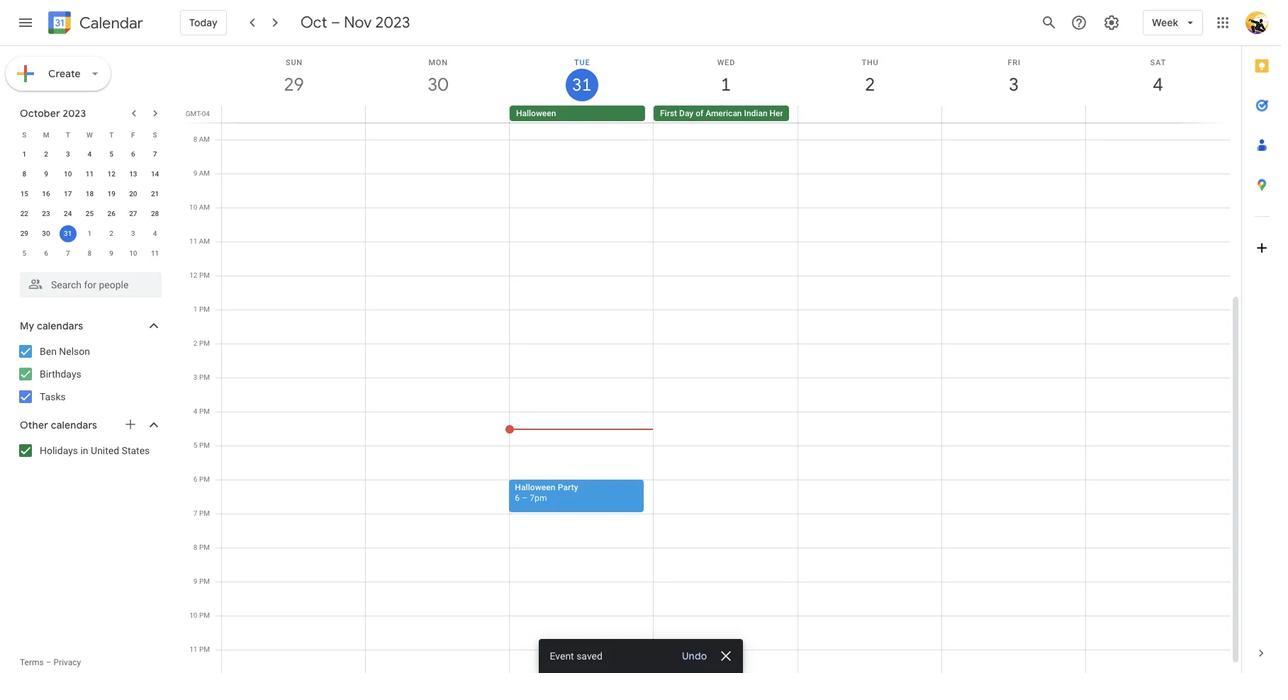 Task type: describe. For each thing, give the bounding box(es) containing it.
party
[[558, 483, 578, 493]]

4 cell from the left
[[942, 106, 1085, 123]]

10 for 10 element
[[64, 170, 72, 178]]

4 link
[[1142, 69, 1174, 101]]

9 up 16
[[44, 170, 48, 178]]

13
[[129, 170, 137, 178]]

17 element
[[59, 186, 76, 203]]

undo
[[682, 650, 707, 663]]

nelson
[[59, 346, 90, 357]]

row containing halloween
[[216, 106, 1241, 123]]

13 element
[[125, 166, 142, 183]]

5 for november 5 element
[[22, 250, 26, 257]]

create button
[[6, 57, 111, 91]]

sun 29
[[283, 58, 303, 96]]

am for 10 am
[[199, 203, 210, 211]]

pm for 1 pm
[[199, 306, 210, 313]]

3 pm
[[193, 374, 210, 381]]

1 cell from the left
[[222, 106, 366, 123]]

10 for 10 pm
[[189, 612, 197, 620]]

nov
[[344, 13, 372, 33]]

8 am
[[193, 135, 210, 143]]

row containing 22
[[13, 204, 166, 224]]

29 inside 29 element
[[20, 230, 28, 238]]

holidays in united states
[[40, 445, 150, 457]]

3 link
[[998, 69, 1030, 101]]

3 inside fri 3
[[1008, 73, 1018, 96]]

12 pm
[[189, 272, 210, 279]]

oct
[[300, 13, 327, 33]]

28
[[151, 210, 159, 218]]

today button
[[180, 6, 227, 40]]

main drawer image
[[17, 14, 34, 31]]

first
[[660, 108, 677, 118]]

event
[[550, 651, 574, 662]]

tue
[[574, 58, 590, 67]]

november 11 element
[[146, 245, 164, 262]]

30 link
[[422, 69, 454, 101]]

3 down '27' element
[[131, 230, 135, 238]]

november 10 element
[[125, 245, 142, 262]]

19 element
[[103, 186, 120, 203]]

saved
[[577, 651, 603, 662]]

10 am
[[189, 203, 210, 211]]

0 vertical spatial 29
[[283, 73, 303, 96]]

november 1 element
[[81, 225, 98, 242]]

0 vertical spatial 5
[[109, 150, 113, 158]]

10 element
[[59, 166, 76, 183]]

row containing 5
[[13, 244, 166, 264]]

calendar heading
[[77, 13, 143, 33]]

wed 1
[[717, 58, 735, 96]]

23
[[42, 210, 50, 218]]

other
[[20, 419, 48, 432]]

week
[[1152, 16, 1178, 29]]

5 pm
[[193, 442, 210, 450]]

event saved
[[550, 651, 603, 662]]

create
[[48, 67, 81, 80]]

pm for 11 pm
[[199, 646, 210, 654]]

29 link
[[278, 69, 310, 101]]

9 am
[[193, 169, 210, 177]]

m
[[43, 131, 49, 139]]

today
[[189, 16, 217, 29]]

row containing 1
[[13, 145, 166, 164]]

terms – privacy
[[20, 658, 81, 668]]

Search for people text field
[[28, 272, 153, 298]]

ben nelson
[[40, 346, 90, 357]]

pm for 5 pm
[[199, 442, 210, 450]]

21
[[151, 190, 159, 198]]

1 up 15
[[22, 150, 26, 158]]

privacy
[[54, 658, 81, 668]]

2 s from the left
[[153, 131, 157, 139]]

11 pm
[[189, 646, 210, 654]]

pm for 4 pm
[[199, 408, 210, 415]]

halloween party 6 – 7pm
[[515, 483, 578, 503]]

first day of american indian heritage month
[[660, 108, 829, 118]]

united
[[91, 445, 119, 457]]

31 inside cell
[[64, 230, 72, 238]]

23 element
[[38, 206, 55, 223]]

7 pm
[[193, 510, 210, 518]]

thu
[[862, 58, 879, 67]]

1 down 12 pm
[[193, 306, 197, 313]]

3 up 10 element
[[66, 150, 70, 158]]

10 pm
[[189, 612, 210, 620]]

15 element
[[16, 186, 33, 203]]

3 up 4 pm
[[193, 374, 197, 381]]

thu 2
[[862, 58, 879, 96]]

11 for 11 am
[[189, 238, 197, 245]]

4 pm
[[193, 408, 210, 415]]

terms link
[[20, 658, 44, 668]]

1 t from the left
[[66, 131, 70, 139]]

2 down "m"
[[44, 150, 48, 158]]

mon 30
[[427, 58, 448, 96]]

– for nov
[[331, 13, 340, 33]]

november 8 element
[[81, 245, 98, 262]]

halloween button
[[510, 106, 645, 121]]

9 pm
[[193, 578, 210, 586]]

1 inside wed 1
[[720, 73, 730, 96]]

my
[[20, 320, 34, 333]]

add other calendars image
[[123, 418, 138, 432]]

26 element
[[103, 206, 120, 223]]

pm for 12 pm
[[199, 272, 210, 279]]

4 down 3 pm
[[193, 408, 197, 415]]

pm for 6 pm
[[199, 476, 210, 484]]

november 9 element
[[103, 245, 120, 262]]

pm for 3 pm
[[199, 374, 210, 381]]

20
[[129, 190, 137, 198]]

my calendars
[[20, 320, 83, 333]]

31, today element
[[59, 225, 76, 242]]

22
[[20, 210, 28, 218]]

row containing 8
[[13, 164, 166, 184]]

18
[[86, 190, 94, 198]]

oct – nov 2023
[[300, 13, 410, 33]]

november 4 element
[[146, 225, 164, 242]]

november 2 element
[[103, 225, 120, 242]]

1 s from the left
[[22, 131, 26, 139]]

1 pm
[[193, 306, 210, 313]]

6 inside halloween party 6 – 7pm
[[515, 493, 520, 503]]

grid containing 29
[[182, 46, 1241, 674]]

american
[[706, 108, 742, 118]]

9 for 'november 9' 'element'
[[109, 250, 113, 257]]

11 am
[[189, 238, 210, 245]]

12 for 12
[[107, 170, 115, 178]]

birthdays
[[40, 369, 81, 380]]

row group containing 1
[[13, 145, 166, 264]]

29 element
[[16, 225, 33, 242]]

f
[[131, 131, 135, 139]]

of
[[696, 108, 704, 118]]

7 for november 7 element
[[66, 250, 70, 257]]

row containing 29
[[13, 224, 166, 244]]

04
[[202, 110, 210, 118]]

12 for 12 pm
[[189, 272, 197, 279]]

november 6 element
[[38, 245, 55, 262]]

15
[[20, 190, 28, 198]]

calendars for other calendars
[[51, 419, 97, 432]]

5 for 5 pm
[[193, 442, 197, 450]]

halloween for halloween party 6 – 7pm
[[515, 483, 556, 493]]

16
[[42, 190, 50, 198]]

tue 31
[[571, 58, 591, 96]]

sat
[[1150, 58, 1166, 67]]

8 pm
[[193, 544, 210, 552]]

6 inside november 6 element
[[44, 250, 48, 257]]

10 for 10 am
[[189, 203, 197, 211]]



Task type: vqa. For each thing, say whether or not it's contained in the screenshot.
Atlanta
no



Task type: locate. For each thing, give the bounding box(es) containing it.
8 up 9 pm
[[193, 544, 197, 552]]

october 2023
[[20, 107, 86, 120]]

5 pm from the top
[[199, 408, 210, 415]]

month
[[804, 108, 829, 118]]

25
[[86, 210, 94, 218]]

pm down 4 pm
[[199, 442, 210, 450]]

november 5 element
[[16, 245, 33, 262]]

2 vertical spatial 5
[[193, 442, 197, 450]]

pm down 9 pm
[[199, 612, 210, 620]]

19
[[107, 190, 115, 198]]

wed
[[717, 58, 735, 67]]

row containing s
[[13, 125, 166, 145]]

november 7 element
[[59, 245, 76, 262]]

3 am from the top
[[199, 203, 210, 211]]

0 horizontal spatial 5
[[22, 250, 26, 257]]

9 inside 'element'
[[109, 250, 113, 257]]

fri 3
[[1008, 58, 1021, 96]]

0 horizontal spatial t
[[66, 131, 70, 139]]

1 link
[[710, 69, 742, 101]]

terms
[[20, 658, 44, 668]]

29 down sun
[[283, 73, 303, 96]]

october 2023 grid
[[13, 125, 166, 264]]

6 down f
[[131, 150, 135, 158]]

31 cell
[[57, 224, 79, 244]]

pm up 9 pm
[[199, 544, 210, 552]]

row group
[[13, 145, 166, 264]]

8 up 15
[[22, 170, 26, 178]]

9 down november 2 element
[[109, 250, 113, 257]]

0 horizontal spatial 7
[[66, 250, 70, 257]]

0 vertical spatial halloween
[[516, 108, 556, 118]]

10 up 11 pm
[[189, 612, 197, 620]]

cell down 30 link
[[366, 106, 510, 123]]

2 inside thu 2
[[864, 73, 874, 96]]

2 horizontal spatial –
[[522, 493, 528, 503]]

9 up 10 am
[[193, 169, 197, 177]]

9
[[193, 169, 197, 177], [44, 170, 48, 178], [109, 250, 113, 257], [193, 578, 197, 586]]

calendars inside other calendars dropdown button
[[51, 419, 97, 432]]

29
[[283, 73, 303, 96], [20, 230, 28, 238]]

1 horizontal spatial 31
[[571, 74, 591, 96]]

11 up '18' on the left top of the page
[[86, 170, 94, 178]]

0 horizontal spatial s
[[22, 131, 26, 139]]

heritage
[[770, 108, 802, 118]]

october
[[20, 107, 60, 120]]

20 element
[[125, 186, 142, 203]]

2 vertical spatial 7
[[193, 510, 197, 518]]

1 vertical spatial calendars
[[51, 419, 97, 432]]

pm up 3 pm
[[199, 340, 210, 347]]

16 element
[[38, 186, 55, 203]]

30 element
[[38, 225, 55, 242]]

pm for 7 pm
[[199, 510, 210, 518]]

1 horizontal spatial 2023
[[375, 13, 410, 33]]

gmt-
[[186, 110, 202, 118]]

pm for 2 pm
[[199, 340, 210, 347]]

31 inside grid
[[571, 74, 591, 96]]

row containing 15
[[13, 184, 166, 204]]

8
[[193, 135, 197, 143], [22, 170, 26, 178], [88, 250, 92, 257], [193, 544, 197, 552]]

am
[[199, 135, 210, 143], [199, 169, 210, 177], [199, 203, 210, 211], [199, 238, 210, 245]]

pm
[[199, 272, 210, 279], [199, 306, 210, 313], [199, 340, 210, 347], [199, 374, 210, 381], [199, 408, 210, 415], [199, 442, 210, 450], [199, 476, 210, 484], [199, 510, 210, 518], [199, 544, 210, 552], [199, 578, 210, 586], [199, 612, 210, 620], [199, 646, 210, 654]]

30 inside mon 30
[[427, 73, 447, 96]]

–
[[331, 13, 340, 33], [522, 493, 528, 503], [46, 658, 51, 668]]

1 pm from the top
[[199, 272, 210, 279]]

2 t from the left
[[109, 131, 114, 139]]

11 down november 4 element
[[151, 250, 159, 257]]

6 left 7pm
[[515, 493, 520, 503]]

7 down 31, today element
[[66, 250, 70, 257]]

9 up 10 pm
[[193, 578, 197, 586]]

pm up '7 pm'
[[199, 476, 210, 484]]

8 for 8 am
[[193, 135, 197, 143]]

cell down 4 link
[[1085, 106, 1229, 123]]

11 for november 11 element
[[151, 250, 159, 257]]

cell
[[222, 106, 366, 123], [366, 106, 510, 123], [798, 106, 942, 123], [942, 106, 1085, 123], [1085, 106, 1229, 123]]

my calendars button
[[3, 315, 176, 337]]

– right terms link
[[46, 658, 51, 668]]

18 element
[[81, 186, 98, 203]]

sun
[[286, 58, 303, 67]]

4 am from the top
[[199, 238, 210, 245]]

7 down 6 pm
[[193, 510, 197, 518]]

1 vertical spatial 29
[[20, 230, 28, 238]]

s right f
[[153, 131, 157, 139]]

4 down 28 'element'
[[153, 230, 157, 238]]

0 vertical spatial –
[[331, 13, 340, 33]]

8 for november 8 element
[[88, 250, 92, 257]]

11 pm from the top
[[199, 612, 210, 620]]

12 down 11 am
[[189, 272, 197, 279]]

0 vertical spatial 12
[[107, 170, 115, 178]]

am for 8 am
[[199, 135, 210, 143]]

am down 04
[[199, 135, 210, 143]]

14 element
[[146, 166, 164, 183]]

2023 right nov
[[375, 13, 410, 33]]

fri
[[1008, 58, 1021, 67]]

5 up 12 "element"
[[109, 150, 113, 158]]

27 element
[[125, 206, 142, 223]]

t left w
[[66, 131, 70, 139]]

other calendars button
[[3, 414, 176, 437]]

21 element
[[146, 186, 164, 203]]

pm down 10 pm
[[199, 646, 210, 654]]

1 horizontal spatial 12
[[189, 272, 197, 279]]

week button
[[1143, 6, 1203, 40]]

calendars
[[37, 320, 83, 333], [51, 419, 97, 432]]

5 cell from the left
[[1085, 106, 1229, 123]]

6 down the 30 element
[[44, 250, 48, 257]]

6 up '7 pm'
[[193, 476, 197, 484]]

1 horizontal spatial –
[[331, 13, 340, 33]]

row
[[216, 106, 1241, 123], [13, 125, 166, 145], [13, 145, 166, 164], [13, 164, 166, 184], [13, 184, 166, 204], [13, 204, 166, 224], [13, 224, 166, 244], [13, 244, 166, 264]]

am down 8 am
[[199, 169, 210, 177]]

25 element
[[81, 206, 98, 223]]

1 horizontal spatial 7
[[153, 150, 157, 158]]

am for 11 am
[[199, 238, 210, 245]]

29 down the 22 element
[[20, 230, 28, 238]]

11 down 10 am
[[189, 238, 197, 245]]

– inside halloween party 6 – 7pm
[[522, 493, 528, 503]]

2023 right 'october' on the left top
[[63, 107, 86, 120]]

grid
[[182, 46, 1241, 674]]

4 inside sat 4
[[1152, 73, 1162, 96]]

0 horizontal spatial 12
[[107, 170, 115, 178]]

0 vertical spatial 7
[[153, 150, 157, 158]]

pm down 6 pm
[[199, 510, 210, 518]]

11 for 11 element
[[86, 170, 94, 178]]

t left f
[[109, 131, 114, 139]]

1 horizontal spatial 29
[[283, 73, 303, 96]]

24 element
[[59, 206, 76, 223]]

calendar element
[[45, 9, 143, 40]]

am for 9 am
[[199, 169, 210, 177]]

1 vertical spatial –
[[522, 493, 528, 503]]

6
[[131, 150, 135, 158], [44, 250, 48, 257], [193, 476, 197, 484], [515, 493, 520, 503]]

cell down 3 link
[[942, 106, 1085, 123]]

1 vertical spatial 2023
[[63, 107, 86, 120]]

27
[[129, 210, 137, 218]]

privacy link
[[54, 658, 81, 668]]

2 horizontal spatial 7
[[193, 510, 197, 518]]

7
[[153, 150, 157, 158], [66, 250, 70, 257], [193, 510, 197, 518]]

pm up 2 pm
[[199, 306, 210, 313]]

sat 4
[[1150, 58, 1166, 96]]

s left "m"
[[22, 131, 26, 139]]

halloween for halloween
[[516, 108, 556, 118]]

1 am from the top
[[199, 135, 210, 143]]

first day of american indian heritage month button
[[654, 106, 829, 121]]

12 pm from the top
[[199, 646, 210, 654]]

26
[[107, 210, 115, 218]]

8 down november 1 element
[[88, 250, 92, 257]]

1 horizontal spatial 5
[[109, 150, 113, 158]]

ben
[[40, 346, 57, 357]]

12 up the 19
[[107, 170, 115, 178]]

1 vertical spatial 12
[[189, 272, 197, 279]]

17
[[64, 190, 72, 198]]

11 for 11 pm
[[189, 646, 197, 654]]

cell down 29 link
[[222, 106, 366, 123]]

5 down 29 element
[[22, 250, 26, 257]]

0 horizontal spatial 29
[[20, 230, 28, 238]]

0 vertical spatial 2023
[[375, 13, 410, 33]]

10 up the 17
[[64, 170, 72, 178]]

pm for 9 pm
[[199, 578, 210, 586]]

12 inside "element"
[[107, 170, 115, 178]]

– for privacy
[[46, 658, 51, 668]]

14
[[151, 170, 159, 178]]

30 down the mon
[[427, 73, 447, 96]]

4 down "sat"
[[1152, 73, 1162, 96]]

gmt-04
[[186, 110, 210, 118]]

pm for 8 pm
[[199, 544, 210, 552]]

tab list
[[1242, 46, 1281, 634]]

1 vertical spatial 31
[[64, 230, 72, 238]]

calendars inside my calendars dropdown button
[[37, 320, 83, 333]]

1 down the 25 element
[[88, 230, 92, 238]]

– left 7pm
[[522, 493, 528, 503]]

1 down wed
[[720, 73, 730, 96]]

2 horizontal spatial 5
[[193, 442, 197, 450]]

w
[[87, 131, 93, 139]]

9 for 9 pm
[[193, 578, 197, 586]]

6 pm
[[193, 476, 210, 484]]

holidays
[[40, 445, 78, 457]]

10 pm from the top
[[199, 578, 210, 586]]

day
[[679, 108, 694, 118]]

halloween
[[516, 108, 556, 118], [515, 483, 556, 493]]

pm up 1 pm on the top of the page
[[199, 272, 210, 279]]

calendar
[[79, 13, 143, 33]]

settings menu image
[[1103, 14, 1120, 31]]

0 horizontal spatial 31
[[64, 230, 72, 238]]

am down 9 am
[[199, 203, 210, 211]]

november 3 element
[[125, 225, 142, 242]]

cell down 2 link on the top right of page
[[798, 106, 942, 123]]

0 horizontal spatial –
[[46, 658, 51, 668]]

halloween inside halloween party 6 – 7pm
[[515, 483, 556, 493]]

t
[[66, 131, 70, 139], [109, 131, 114, 139]]

calendars for my calendars
[[37, 320, 83, 333]]

10
[[64, 170, 72, 178], [189, 203, 197, 211], [129, 250, 137, 257], [189, 612, 197, 620]]

30 inside row
[[42, 230, 50, 238]]

pm down 3 pm
[[199, 408, 210, 415]]

– right oct
[[331, 13, 340, 33]]

12 element
[[103, 166, 120, 183]]

calendars up ben nelson
[[37, 320, 83, 333]]

4 down w
[[88, 150, 92, 158]]

30
[[427, 73, 447, 96], [42, 230, 50, 238]]

1 vertical spatial 7
[[66, 250, 70, 257]]

22 element
[[16, 206, 33, 223]]

31 down "tue"
[[571, 74, 591, 96]]

24
[[64, 210, 72, 218]]

tasks
[[40, 391, 66, 403]]

2 pm from the top
[[199, 306, 210, 313]]

2 vertical spatial –
[[46, 658, 51, 668]]

0 horizontal spatial 2023
[[63, 107, 86, 120]]

2 am from the top
[[199, 169, 210, 177]]

4 pm from the top
[[199, 374, 210, 381]]

2 pm
[[193, 340, 210, 347]]

calendars up in
[[51, 419, 97, 432]]

28 element
[[146, 206, 164, 223]]

3 down fri
[[1008, 73, 1018, 96]]

pm down 8 pm
[[199, 578, 210, 586]]

1 vertical spatial 30
[[42, 230, 50, 238]]

3 cell from the left
[[798, 106, 942, 123]]

0 vertical spatial calendars
[[37, 320, 83, 333]]

11 down 10 pm
[[189, 646, 197, 654]]

1 horizontal spatial 30
[[427, 73, 447, 96]]

9 pm from the top
[[199, 544, 210, 552]]

0 vertical spatial 31
[[571, 74, 591, 96]]

pm for 10 pm
[[199, 612, 210, 620]]

pm up 4 pm
[[199, 374, 210, 381]]

0 vertical spatial 30
[[427, 73, 447, 96]]

my calendars list
[[3, 340, 176, 408]]

10 for november 10 element
[[129, 250, 137, 257]]

7 pm from the top
[[199, 476, 210, 484]]

in
[[80, 445, 88, 457]]

30 down 23 element in the left of the page
[[42, 230, 50, 238]]

10 up 11 am
[[189, 203, 197, 211]]

10 down november 3 element
[[129, 250, 137, 257]]

states
[[122, 445, 150, 457]]

31 down 24 element
[[64, 230, 72, 238]]

7 for 7 pm
[[193, 510, 197, 518]]

9 for 9 am
[[193, 169, 197, 177]]

6 pm from the top
[[199, 442, 210, 450]]

2 up 3 pm
[[193, 340, 197, 347]]

indian
[[744, 108, 768, 118]]

undo button
[[676, 649, 713, 664]]

1 vertical spatial 5
[[22, 250, 26, 257]]

3 pm from the top
[[199, 340, 210, 347]]

5 down 4 pm
[[193, 442, 197, 450]]

2 down thu
[[864, 73, 874, 96]]

2 down 26 element
[[109, 230, 113, 238]]

7 up 14
[[153, 150, 157, 158]]

1 horizontal spatial t
[[109, 131, 114, 139]]

other calendars
[[20, 419, 97, 432]]

2 link
[[854, 69, 886, 101]]

None search field
[[0, 267, 176, 298]]

halloween inside button
[[516, 108, 556, 118]]

8 for 8 pm
[[193, 544, 197, 552]]

2023
[[375, 13, 410, 33], [63, 107, 86, 120]]

0 horizontal spatial 30
[[42, 230, 50, 238]]

mon
[[429, 58, 448, 67]]

31 link
[[566, 69, 598, 101]]

1 horizontal spatial s
[[153, 131, 157, 139]]

1 vertical spatial halloween
[[515, 483, 556, 493]]

11 element
[[81, 166, 98, 183]]

8 pm from the top
[[199, 510, 210, 518]]

am up 12 pm
[[199, 238, 210, 245]]

7 inside grid
[[193, 510, 197, 518]]

2 cell from the left
[[366, 106, 510, 123]]

8 down gmt-
[[193, 135, 197, 143]]



